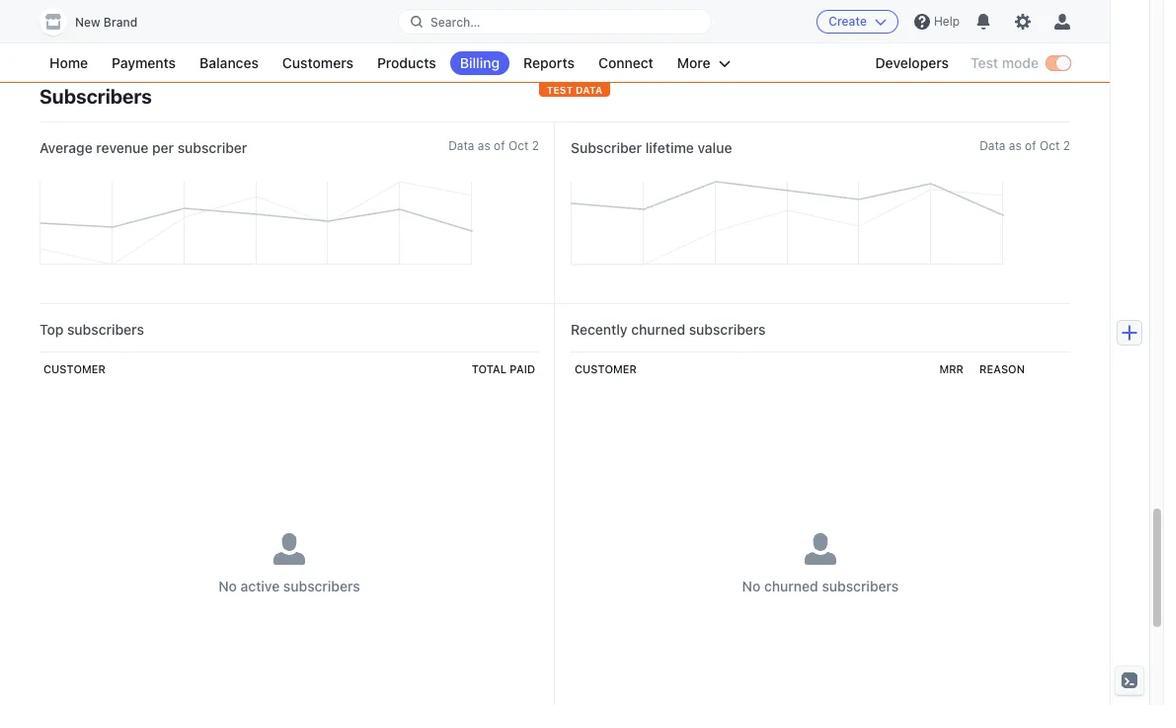 Task type: vqa. For each thing, say whether or not it's contained in the screenshot.
tab list
no



Task type: locate. For each thing, give the bounding box(es) containing it.
2 no from the left
[[742, 577, 761, 594]]

1 data from the left
[[449, 138, 475, 153]]

subscribers
[[67, 321, 144, 337], [689, 321, 766, 337], [283, 577, 360, 594], [822, 577, 899, 594]]

1 vertical spatial churned
[[764, 577, 819, 594]]

0 horizontal spatial data as of oct 2
[[449, 138, 539, 153]]

0 horizontal spatial no
[[218, 577, 237, 594]]

of down mode
[[1025, 138, 1037, 153]]

of for average revenue per subscriber
[[494, 138, 505, 153]]

customer
[[43, 362, 106, 375], [575, 362, 637, 375]]

data for average revenue per subscriber
[[449, 138, 475, 153]]

2 customer from the left
[[575, 362, 637, 375]]

reports link
[[514, 51, 585, 75]]

data down billing 'link'
[[449, 138, 475, 153]]

oct
[[509, 138, 529, 153], [1040, 138, 1060, 153]]

data down test
[[980, 138, 1006, 153]]

churned for no
[[764, 577, 819, 594]]

1 oct from the left
[[509, 138, 529, 153]]

average revenue per subscriber
[[40, 139, 247, 156]]

1 horizontal spatial 2
[[1063, 138, 1071, 153]]

developers
[[876, 54, 949, 71]]

of for subscriber lifetime value
[[1025, 138, 1037, 153]]

data as of oct 2 down mode
[[980, 138, 1071, 153]]

0 vertical spatial churned
[[631, 321, 686, 337]]

subscriber
[[178, 139, 247, 156]]

connect link
[[589, 51, 664, 75]]

1 no from the left
[[218, 577, 237, 594]]

as down mode
[[1009, 138, 1022, 153]]

new brand button
[[40, 8, 157, 36]]

billing link
[[450, 51, 510, 75]]

1 horizontal spatial of
[[1025, 138, 1037, 153]]

0 horizontal spatial as
[[478, 138, 491, 153]]

payments
[[112, 54, 176, 71]]

1 horizontal spatial data as of oct 2
[[980, 138, 1071, 153]]

products
[[377, 54, 436, 71]]

0 horizontal spatial oct
[[509, 138, 529, 153]]

1 2 from the left
[[532, 138, 539, 153]]

2 2 from the left
[[1063, 138, 1071, 153]]

oct for average revenue per subscriber
[[509, 138, 529, 153]]

1 horizontal spatial as
[[1009, 138, 1022, 153]]

2 as from the left
[[1009, 138, 1022, 153]]

2 data from the left
[[980, 138, 1006, 153]]

of
[[494, 138, 505, 153], [1025, 138, 1037, 153]]

search…
[[431, 14, 481, 29]]

data as of oct 2 down billing 'link'
[[449, 138, 539, 153]]

developers link
[[866, 51, 959, 75]]

active
[[241, 577, 280, 594]]

oct for subscriber lifetime value
[[1040, 138, 1060, 153]]

more button
[[668, 51, 740, 75]]

create button
[[817, 10, 899, 34]]

test mode
[[971, 54, 1039, 71]]

0 horizontal spatial churned
[[631, 321, 686, 337]]

1 horizontal spatial data
[[980, 138, 1006, 153]]

1 of from the left
[[494, 138, 505, 153]]

data as of oct 2 for average revenue per subscriber
[[449, 138, 539, 153]]

Search… search field
[[399, 9, 711, 34]]

total paid
[[472, 362, 535, 375]]

customer for top
[[43, 362, 106, 375]]

data as of oct 2
[[449, 138, 539, 153], [980, 138, 1071, 153]]

new
[[75, 15, 100, 30]]

1 horizontal spatial customer
[[575, 362, 637, 375]]

1 horizontal spatial oct
[[1040, 138, 1060, 153]]

churned for recently
[[631, 321, 686, 337]]

payments link
[[102, 51, 186, 75]]

1 horizontal spatial churned
[[764, 577, 819, 594]]

no
[[218, 577, 237, 594], [742, 577, 761, 594]]

as down billing 'link'
[[478, 138, 491, 153]]

customer down top subscribers
[[43, 362, 106, 375]]

paid
[[510, 362, 535, 375]]

of down billing 'link'
[[494, 138, 505, 153]]

reason
[[980, 362, 1025, 375]]

1 horizontal spatial no
[[742, 577, 761, 594]]

as
[[478, 138, 491, 153], [1009, 138, 1022, 153]]

no churned subscribers
[[742, 577, 899, 594]]

2 data as of oct 2 from the left
[[980, 138, 1071, 153]]

1 data as of oct 2 from the left
[[449, 138, 539, 153]]

reports
[[524, 54, 575, 71]]

2 oct from the left
[[1040, 138, 1060, 153]]

new brand
[[75, 15, 137, 30]]

0 horizontal spatial 2
[[532, 138, 539, 153]]

0 horizontal spatial data
[[449, 138, 475, 153]]

1 as from the left
[[478, 138, 491, 153]]

2 of from the left
[[1025, 138, 1037, 153]]

0 horizontal spatial of
[[494, 138, 505, 153]]

0 horizontal spatial customer
[[43, 362, 106, 375]]

help
[[934, 14, 960, 29]]

churned
[[631, 321, 686, 337], [764, 577, 819, 594]]

customer down recently
[[575, 362, 637, 375]]

1 customer from the left
[[43, 362, 106, 375]]

2
[[532, 138, 539, 153], [1063, 138, 1071, 153]]

data
[[449, 138, 475, 153], [980, 138, 1006, 153]]



Task type: describe. For each thing, give the bounding box(es) containing it.
data for subscriber lifetime value
[[980, 138, 1006, 153]]

revenue
[[96, 139, 149, 156]]

average
[[40, 139, 93, 156]]

recently churned subscribers
[[571, 321, 766, 337]]

no for no active subscribers
[[218, 577, 237, 594]]

data
[[576, 84, 603, 96]]

subscribers
[[40, 84, 152, 107]]

products link
[[367, 51, 446, 75]]

subscriber lifetime value
[[571, 139, 732, 156]]

balances link
[[190, 51, 269, 75]]

test data
[[547, 84, 603, 96]]

test
[[971, 54, 999, 71]]

top
[[40, 321, 64, 337]]

home
[[49, 54, 88, 71]]

customers
[[282, 54, 354, 71]]

top subscribers
[[40, 321, 144, 337]]

no active subscribers
[[218, 577, 360, 594]]

value
[[698, 139, 732, 156]]

more
[[677, 54, 711, 71]]

per
[[152, 139, 174, 156]]

customer for recently
[[575, 362, 637, 375]]

subscriber
[[571, 139, 642, 156]]

as for subscriber lifetime value
[[1009, 138, 1022, 153]]

2 for average revenue per subscriber
[[532, 138, 539, 153]]

as for average revenue per subscriber
[[478, 138, 491, 153]]

subscribers for no active subscribers
[[283, 577, 360, 594]]

recently
[[571, 321, 628, 337]]

connect
[[599, 54, 654, 71]]

no for no churned subscribers
[[742, 577, 761, 594]]

Search… text field
[[399, 9, 711, 34]]

2 for subscriber lifetime value
[[1063, 138, 1071, 153]]

data as of oct 2 for subscriber lifetime value
[[980, 138, 1071, 153]]

customers link
[[273, 51, 363, 75]]

home link
[[40, 51, 98, 75]]

create
[[829, 14, 867, 29]]

mode
[[1002, 54, 1039, 71]]

subscribers for no churned subscribers
[[822, 577, 899, 594]]

help button
[[907, 6, 968, 38]]

test
[[547, 84, 573, 96]]

balances
[[200, 54, 259, 71]]

billing
[[460, 54, 500, 71]]

lifetime
[[646, 139, 694, 156]]

brand
[[104, 15, 137, 30]]

subscribers for recently churned subscribers
[[689, 321, 766, 337]]

mrr
[[940, 362, 964, 375]]

total
[[472, 362, 507, 375]]



